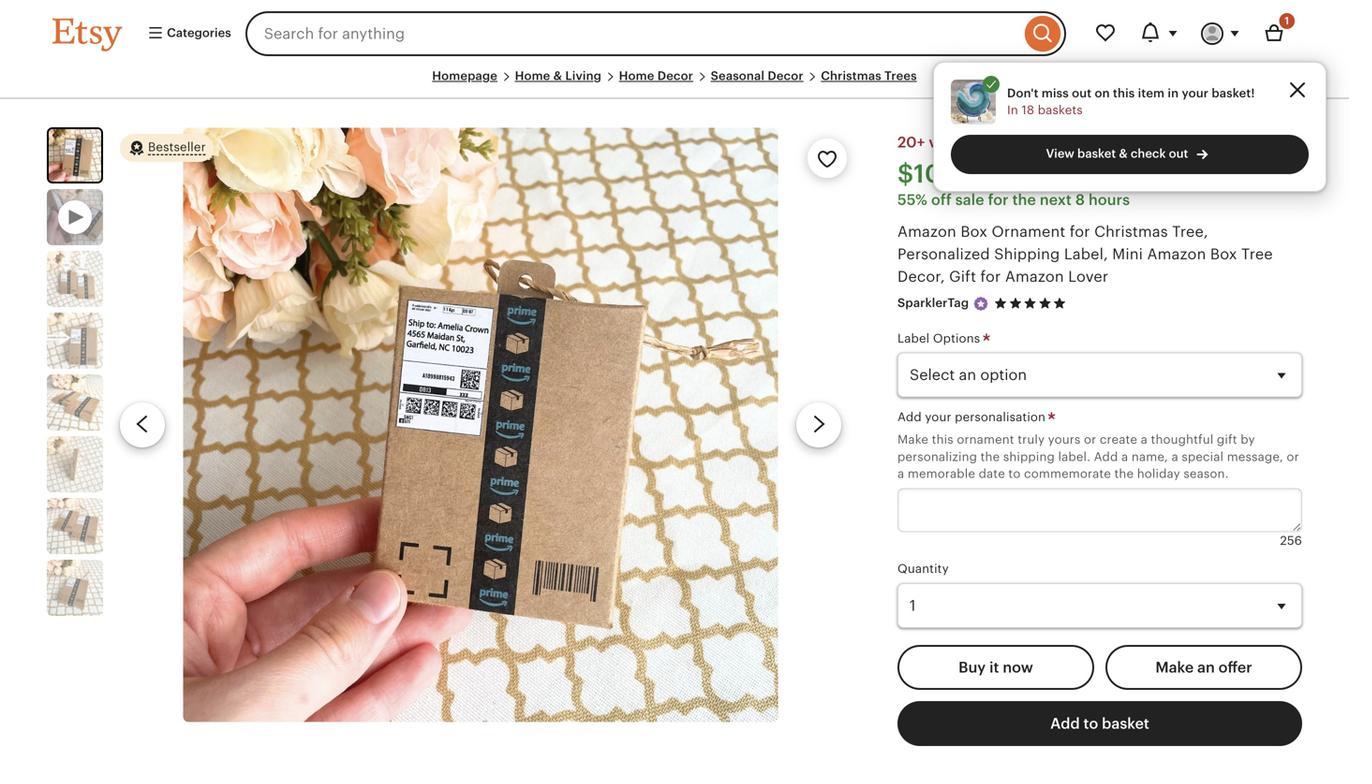 Task type: describe. For each thing, give the bounding box(es) containing it.
amazon box ornament for christmas tree personalized shipping image 6 image
[[47, 499, 103, 555]]

0 vertical spatial hours
[[1070, 134, 1111, 151]]

homepage
[[432, 69, 497, 83]]

menu bar containing homepage
[[52, 67, 1297, 99]]

christmas inside menu bar
[[821, 69, 881, 83]]

offer
[[1218, 659, 1252, 676]]

in
[[1007, 103, 1018, 117]]

date
[[979, 467, 1005, 481]]

star_seller image
[[973, 295, 989, 312]]

baskets
[[1038, 103, 1083, 117]]

season.
[[1184, 467, 1229, 481]]

your inside don't miss out on this item in your basket! in 18 baskets
[[1182, 86, 1209, 100]]

categories banner
[[19, 0, 1330, 67]]

ornament
[[957, 433, 1014, 447]]

1 horizontal spatial &
[[1119, 147, 1128, 161]]

view
[[1046, 147, 1074, 161]]

the down name,
[[1114, 467, 1134, 481]]

20+
[[898, 134, 925, 151]]

to inside make this ornament truly yours or create a thoughtful gift by personalizing the shipping label. add a name, a special message, or a memorable date to commemorate the holiday season.
[[1008, 467, 1021, 481]]

yours
[[1048, 433, 1081, 447]]

don't
[[1007, 86, 1039, 100]]

check
[[1131, 147, 1166, 161]]

categories
[[164, 26, 231, 40]]

buy it now
[[959, 659, 1033, 676]]

shipping
[[994, 246, 1060, 263]]

home & living
[[515, 69, 602, 83]]

0 horizontal spatial amazon
[[898, 223, 957, 240]]

24
[[1048, 134, 1066, 151]]

bestseller
[[148, 140, 206, 154]]

christmas trees link
[[821, 69, 917, 83]]

1 vertical spatial hours
[[1089, 191, 1130, 208]]

18
[[1022, 103, 1034, 117]]

seasonal decor
[[711, 69, 804, 83]]

in inside don't miss out on this item in your basket! in 18 baskets
[[1168, 86, 1179, 100]]

20+ views in the last 24 hours
[[898, 134, 1111, 151]]

home for home decor
[[619, 69, 654, 83]]

quantity
[[898, 562, 949, 576]]

0 vertical spatial basket
[[1077, 147, 1116, 161]]

1 vertical spatial box
[[1210, 246, 1237, 263]]

homepage link
[[432, 69, 497, 83]]

home decor
[[619, 69, 693, 83]]

off
[[931, 191, 952, 208]]

amazon box ornament for christmas tree personalized shipping image 3 image
[[47, 313, 103, 369]]

add for to
[[1050, 716, 1080, 732]]

categories button
[[133, 17, 240, 51]]

special
[[1182, 450, 1224, 464]]

basket inside button
[[1102, 716, 1149, 732]]

personalizing
[[898, 450, 977, 464]]

memorable
[[908, 467, 975, 481]]

make for make this ornament truly yours or create a thoughtful gift by personalizing the shipping label. add a name, a special message, or a memorable date to commemorate the holiday season.
[[898, 433, 929, 447]]

sparklertag
[[898, 296, 969, 310]]

thoughtful
[[1151, 433, 1214, 447]]

home for home & living
[[515, 69, 550, 83]]

0 horizontal spatial in
[[974, 134, 987, 151]]

last
[[1018, 134, 1044, 151]]

1 horizontal spatial or
[[1287, 450, 1299, 464]]

label
[[898, 331, 930, 346]]

ornament
[[992, 223, 1066, 240]]

tree,
[[1172, 223, 1208, 240]]

an
[[1197, 659, 1215, 676]]

by
[[1241, 433, 1255, 447]]

$10.80 $23.99
[[898, 159, 1029, 188]]

gift
[[949, 268, 976, 285]]

home & living link
[[515, 69, 602, 83]]

don't miss out on this item in your basket! in 18 baskets
[[1007, 86, 1255, 117]]

make an offer
[[1155, 659, 1252, 676]]

miss
[[1042, 86, 1069, 100]]

label options
[[898, 331, 984, 346]]

message,
[[1227, 450, 1283, 464]]

mini
[[1112, 246, 1143, 263]]

trees
[[884, 69, 917, 83]]

$10.80
[[898, 159, 982, 188]]

make for make an offer
[[1155, 659, 1194, 676]]

the down $23.99
[[1012, 191, 1036, 208]]

a up name,
[[1141, 433, 1148, 447]]

view basket & check out link
[[951, 135, 1309, 174]]



Task type: locate. For each thing, give the bounding box(es) containing it.
1 horizontal spatial box
[[1210, 246, 1237, 263]]

0 vertical spatial amazon
[[898, 223, 957, 240]]

amazon box ornament for christmas tree, personalized shipping label, mini amazon box tree decor, gift for amazon lover
[[898, 223, 1273, 285]]

for for the
[[988, 191, 1009, 208]]

this inside make this ornament truly yours or create a thoughtful gift by personalizing the shipping label. add a name, a special message, or a memorable date to commemorate the holiday season.
[[932, 433, 953, 447]]

item
[[1138, 86, 1165, 100]]

add your personalisation
[[898, 410, 1049, 424]]

for for christmas
[[1070, 223, 1090, 240]]

1 vertical spatial add
[[1094, 450, 1118, 464]]

1 vertical spatial in
[[974, 134, 987, 151]]

1 vertical spatial your
[[925, 410, 951, 424]]

bestseller button
[[120, 133, 213, 163]]

0 horizontal spatial out
[[1072, 86, 1092, 100]]

this right on
[[1113, 86, 1135, 100]]

name,
[[1132, 450, 1168, 464]]

amazon up personalized
[[898, 223, 957, 240]]

decor for seasonal decor
[[768, 69, 804, 83]]

0 vertical spatial make
[[898, 433, 929, 447]]

commemorate
[[1024, 467, 1111, 481]]

1 horizontal spatial out
[[1169, 147, 1188, 161]]

make inside make this ornament truly yours or create a thoughtful gift by personalizing the shipping label. add a name, a special message, or a memorable date to commemorate the holiday season.
[[898, 433, 929, 447]]

gift
[[1217, 433, 1237, 447]]

to
[[1008, 467, 1021, 481], [1083, 716, 1098, 732]]

views
[[929, 134, 970, 151]]

this inside don't miss out on this item in your basket! in 18 baskets
[[1113, 86, 1135, 100]]

now
[[1003, 659, 1033, 676]]

home
[[515, 69, 550, 83], [619, 69, 654, 83]]

hours right 8
[[1089, 191, 1130, 208]]

8
[[1075, 191, 1085, 208]]

holiday
[[1137, 467, 1180, 481]]

1 horizontal spatial home
[[619, 69, 654, 83]]

1 vertical spatial christmas
[[1094, 223, 1168, 240]]

a down "thoughtful"
[[1171, 450, 1178, 464]]

on
[[1095, 86, 1110, 100]]

home down "search for anything" text box on the top of page
[[619, 69, 654, 83]]

add inside button
[[1050, 716, 1080, 732]]

0 horizontal spatial your
[[925, 410, 951, 424]]

1 vertical spatial basket
[[1102, 716, 1149, 732]]

add to basket
[[1050, 716, 1149, 732]]

2 vertical spatial add
[[1050, 716, 1080, 732]]

to inside button
[[1083, 716, 1098, 732]]

1 horizontal spatial amazon
[[1005, 268, 1064, 285]]

1 horizontal spatial add
[[1050, 716, 1080, 732]]

add to basket button
[[898, 702, 1302, 747]]

amazon box ornament for christmas tree personalized shipping image 4 image
[[47, 375, 103, 431]]

out inside don't miss out on this item in your basket! in 18 baskets
[[1072, 86, 1092, 100]]

or right message,
[[1287, 450, 1299, 464]]

or
[[1084, 433, 1096, 447], [1287, 450, 1299, 464]]

box
[[961, 223, 988, 240], [1210, 246, 1237, 263]]

buy it now button
[[898, 645, 1094, 690]]

this
[[1113, 86, 1135, 100], [932, 433, 953, 447]]

0 horizontal spatial &
[[553, 69, 562, 83]]

seasonal
[[711, 69, 765, 83]]

1 horizontal spatial to
[[1083, 716, 1098, 732]]

0 vertical spatial box
[[961, 223, 988, 240]]

& inside menu bar
[[553, 69, 562, 83]]

the
[[991, 134, 1015, 151], [1012, 191, 1036, 208], [981, 450, 1000, 464], [1114, 467, 1134, 481]]

2 vertical spatial for
[[980, 268, 1001, 285]]

0 vertical spatial &
[[553, 69, 562, 83]]

amazon down shipping at the top
[[1005, 268, 1064, 285]]

hours
[[1070, 134, 1111, 151], [1089, 191, 1130, 208]]

1 horizontal spatial in
[[1168, 86, 1179, 100]]

personalized
[[898, 246, 990, 263]]

options
[[933, 331, 980, 346]]

view basket & check out
[[1046, 147, 1188, 161]]

0 vertical spatial christmas
[[821, 69, 881, 83]]

for
[[988, 191, 1009, 208], [1070, 223, 1090, 240], [980, 268, 1001, 285]]

make left an
[[1155, 659, 1194, 676]]

decor,
[[898, 268, 945, 285]]

0 vertical spatial your
[[1182, 86, 1209, 100]]

next
[[1040, 191, 1072, 208]]

amazon box ornament for christmas tree personalized shipping image 5 image
[[47, 437, 103, 493]]

personalisation
[[955, 410, 1046, 424]]

for up the label,
[[1070, 223, 1090, 240]]

home decor link
[[619, 69, 693, 83]]

amazon box ornament for christmas tree personalized shipping image 1 image
[[183, 128, 778, 723], [49, 129, 101, 182]]

it
[[989, 659, 999, 676]]

menu bar
[[52, 67, 1297, 99]]

amazon box ornament for christmas tree personalized shipping image 2 image
[[47, 251, 103, 307]]

add down create
[[1094, 450, 1118, 464]]

christmas left trees
[[821, 69, 881, 83]]

0 horizontal spatial make
[[898, 433, 929, 447]]

your
[[1182, 86, 1209, 100], [925, 410, 951, 424]]

box down sale
[[961, 223, 988, 240]]

& left check
[[1119, 147, 1128, 161]]

1 vertical spatial make
[[1155, 659, 1194, 676]]

hours right 24
[[1070, 134, 1111, 151]]

decor right seasonal
[[768, 69, 804, 83]]

1 horizontal spatial amazon box ornament for christmas tree personalized shipping image 1 image
[[183, 128, 778, 723]]

none search field inside categories banner
[[245, 11, 1066, 56]]

decor down categories banner
[[657, 69, 693, 83]]

a
[[1141, 433, 1148, 447], [1121, 450, 1128, 464], [1171, 450, 1178, 464], [898, 467, 904, 481]]

truly
[[1018, 433, 1045, 447]]

1 horizontal spatial christmas
[[1094, 223, 1168, 240]]

0 vertical spatial to
[[1008, 467, 1021, 481]]

in
[[1168, 86, 1179, 100], [974, 134, 987, 151]]

2 horizontal spatial amazon
[[1147, 246, 1206, 263]]

0 vertical spatial in
[[1168, 86, 1179, 100]]

$23.99
[[988, 167, 1029, 181]]

amazon box ornament for christmas tree personalized shipping image 7 image
[[47, 560, 103, 617]]

in right item
[[1168, 86, 1179, 100]]

55% off sale for the next 8 hours
[[898, 191, 1130, 208]]

amazon down "tree,"
[[1147, 246, 1206, 263]]

out right check
[[1169, 147, 1188, 161]]

tree
[[1241, 246, 1273, 263]]

for down $23.99
[[988, 191, 1009, 208]]

1 horizontal spatial this
[[1113, 86, 1135, 100]]

add for your
[[898, 410, 922, 424]]

basket!
[[1212, 86, 1255, 100]]

the left last
[[991, 134, 1015, 151]]

box left tree
[[1210, 246, 1237, 263]]

1 horizontal spatial decor
[[768, 69, 804, 83]]

home left living
[[515, 69, 550, 83]]

1 vertical spatial this
[[932, 433, 953, 447]]

christmas trees
[[821, 69, 917, 83]]

seasonal decor link
[[711, 69, 804, 83]]

1 vertical spatial to
[[1083, 716, 1098, 732]]

2 decor from the left
[[768, 69, 804, 83]]

christmas
[[821, 69, 881, 83], [1094, 223, 1168, 240]]

label.
[[1058, 450, 1091, 464]]

1 vertical spatial amazon
[[1147, 246, 1206, 263]]

sparklertag link
[[898, 296, 969, 310]]

256
[[1280, 534, 1302, 548]]

in right views
[[974, 134, 987, 151]]

0 vertical spatial for
[[988, 191, 1009, 208]]

1 home from the left
[[515, 69, 550, 83]]

&
[[553, 69, 562, 83], [1119, 147, 1128, 161]]

0 vertical spatial this
[[1113, 86, 1135, 100]]

0 horizontal spatial box
[[961, 223, 988, 240]]

create
[[1100, 433, 1137, 447]]

& left living
[[553, 69, 562, 83]]

0 horizontal spatial decor
[[657, 69, 693, 83]]

for right gift
[[980, 268, 1001, 285]]

add up personalizing
[[898, 410, 922, 424]]

2 horizontal spatial add
[[1094, 450, 1118, 464]]

out left on
[[1072, 86, 1092, 100]]

1 vertical spatial &
[[1119, 147, 1128, 161]]

2 vertical spatial amazon
[[1005, 268, 1064, 285]]

55%
[[898, 191, 928, 208]]

make this ornament truly yours or create a thoughtful gift by personalizing the shipping label. add a name, a special message, or a memorable date to commemorate the holiday season.
[[898, 433, 1299, 481]]

2 home from the left
[[619, 69, 654, 83]]

1
[[1285, 15, 1289, 27]]

0 horizontal spatial home
[[515, 69, 550, 83]]

this up personalizing
[[932, 433, 953, 447]]

christmas up mini
[[1094, 223, 1168, 240]]

a down create
[[1121, 450, 1128, 464]]

decor for home decor
[[657, 69, 693, 83]]

out
[[1072, 86, 1092, 100], [1169, 147, 1188, 161]]

0 horizontal spatial amazon box ornament for christmas tree personalized shipping image 1 image
[[49, 129, 101, 182]]

Add your personalisation text field
[[898, 488, 1302, 533]]

None search field
[[245, 11, 1066, 56]]

0 vertical spatial out
[[1072, 86, 1092, 100]]

buy
[[959, 659, 986, 676]]

1 link
[[1252, 11, 1297, 56]]

0 horizontal spatial to
[[1008, 467, 1021, 481]]

Search for anything text field
[[245, 11, 1020, 56]]

1 vertical spatial or
[[1287, 450, 1299, 464]]

0 horizontal spatial or
[[1084, 433, 1096, 447]]

living
[[565, 69, 602, 83]]

0 horizontal spatial add
[[898, 410, 922, 424]]

the up date
[[981, 450, 1000, 464]]

1 decor from the left
[[657, 69, 693, 83]]

basket
[[1077, 147, 1116, 161], [1102, 716, 1149, 732]]

add inside make this ornament truly yours or create a thoughtful gift by personalizing the shipping label. add a name, a special message, or a memorable date to commemorate the holiday season.
[[1094, 450, 1118, 464]]

1 horizontal spatial your
[[1182, 86, 1209, 100]]

lover
[[1068, 268, 1108, 285]]

a down personalizing
[[898, 467, 904, 481]]

0 vertical spatial or
[[1084, 433, 1096, 447]]

make up personalizing
[[898, 433, 929, 447]]

label,
[[1064, 246, 1108, 263]]

0 horizontal spatial christmas
[[821, 69, 881, 83]]

sale
[[955, 191, 984, 208]]

make an offer button
[[1105, 645, 1302, 690]]

1 vertical spatial out
[[1169, 147, 1188, 161]]

amazon
[[898, 223, 957, 240], [1147, 246, 1206, 263], [1005, 268, 1064, 285]]

1 vertical spatial for
[[1070, 223, 1090, 240]]

add down buy it now 'button'
[[1050, 716, 1080, 732]]

1 horizontal spatial make
[[1155, 659, 1194, 676]]

add
[[898, 410, 922, 424], [1094, 450, 1118, 464], [1050, 716, 1080, 732]]

christmas inside amazon box ornament for christmas tree, personalized shipping label, mini amazon box tree decor, gift for amazon lover
[[1094, 223, 1168, 240]]

make inside button
[[1155, 659, 1194, 676]]

your left basket!
[[1182, 86, 1209, 100]]

your up personalizing
[[925, 410, 951, 424]]

or up label. at bottom right
[[1084, 433, 1096, 447]]

shipping
[[1003, 450, 1055, 464]]

0 horizontal spatial this
[[932, 433, 953, 447]]

0 vertical spatial add
[[898, 410, 922, 424]]



Task type: vqa. For each thing, say whether or not it's contained in the screenshot.
this within MAKE THIS ORNAMENT TRULY YOURS OR CREATE A THOUGHTFUL GIFT BY PERSONALIZING THE SHIPPING LABEL. ADD A NAME, A SPECIAL MESSAGE, OR A MEMORABLE DATE TO COMMEMORATE THE HOLIDAY SEASON.
yes



